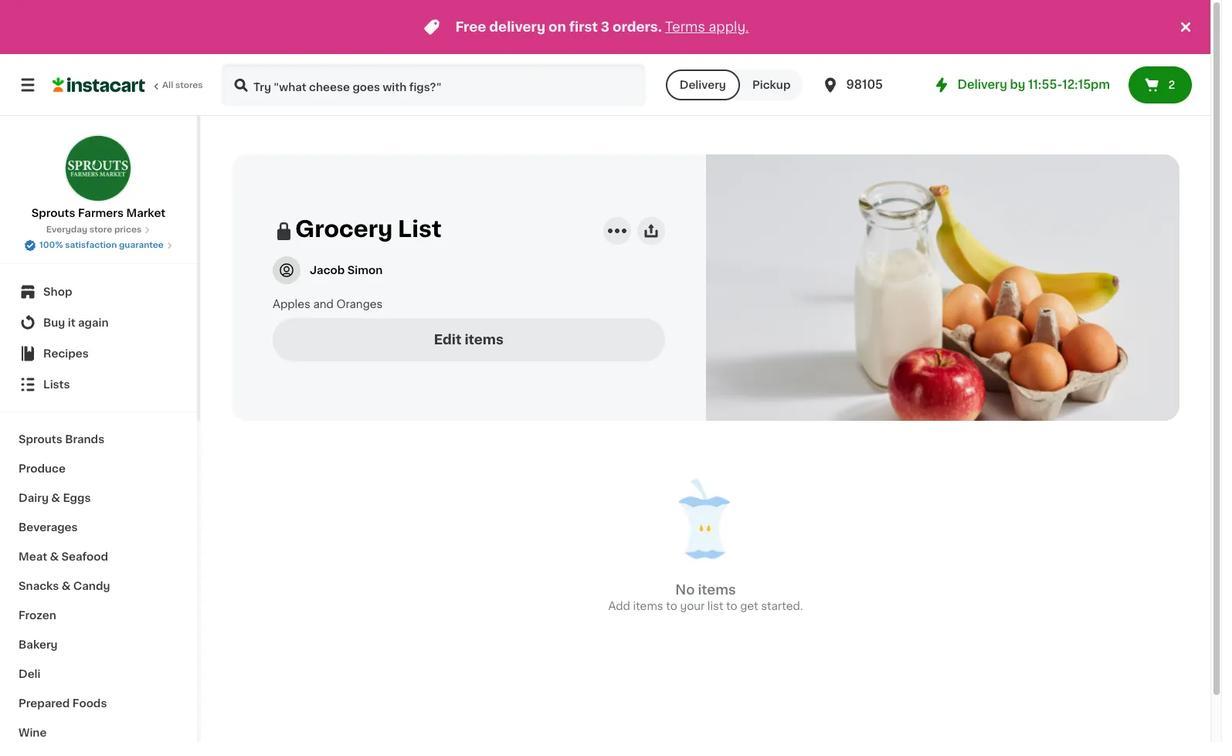 Task type: vqa. For each thing, say whether or not it's contained in the screenshot.
Delivery button
yes



Task type: locate. For each thing, give the bounding box(es) containing it.
& left eggs
[[51, 493, 60, 504]]

None search field
[[221, 63, 646, 107]]

1 horizontal spatial delivery
[[958, 79, 1008, 90]]

by
[[1011, 79, 1026, 90]]

0 vertical spatial sprouts
[[32, 208, 75, 219]]

first
[[569, 21, 598, 33]]

0 horizontal spatial items
[[465, 334, 504, 346]]

prepared
[[19, 699, 70, 710]]

edit items button
[[273, 318, 665, 362]]

0 horizontal spatial to
[[666, 601, 678, 612]]

edit
[[434, 334, 462, 346]]

buy it again link
[[9, 308, 188, 339]]

foods
[[72, 699, 107, 710]]

dairy & eggs
[[19, 493, 91, 504]]

instacart logo image
[[53, 76, 145, 94]]

your
[[680, 601, 705, 612]]

meat
[[19, 552, 47, 563]]

1 to from the left
[[666, 601, 678, 612]]

3
[[601, 21, 610, 33]]

to right list
[[727, 601, 738, 612]]

it
[[68, 318, 75, 328]]

to
[[666, 601, 678, 612], [727, 601, 738, 612]]

produce
[[19, 464, 66, 475]]

&
[[51, 493, 60, 504], [50, 552, 59, 563], [62, 581, 71, 592]]

1 vertical spatial sprouts
[[19, 434, 62, 445]]

12:15pm
[[1063, 79, 1111, 90]]

items right edit
[[465, 334, 504, 346]]

& right meat in the bottom left of the page
[[50, 552, 59, 563]]

apples
[[273, 299, 311, 310]]

items up list
[[698, 584, 736, 597]]

1 horizontal spatial to
[[727, 601, 738, 612]]

sprouts brands
[[19, 434, 104, 445]]

market
[[126, 208, 166, 219]]

deli
[[19, 669, 41, 680]]

0 vertical spatial &
[[51, 493, 60, 504]]

2 vertical spatial &
[[62, 581, 71, 592]]

to left your on the right bottom of the page
[[666, 601, 678, 612]]

snacks & candy link
[[9, 572, 188, 601]]

bakery link
[[9, 631, 188, 660]]

100%
[[39, 241, 63, 250]]

prepared foods
[[19, 699, 107, 710]]

buy
[[43, 318, 65, 328]]

recipes link
[[9, 339, 188, 369]]

no items add items to your list to get started.
[[609, 584, 804, 612]]

sprouts brands link
[[9, 425, 188, 454]]

delivery left by
[[958, 79, 1008, 90]]

1 vertical spatial &
[[50, 552, 59, 563]]

100% satisfaction guarantee button
[[24, 237, 173, 252]]

delivery
[[958, 79, 1008, 90], [680, 80, 726, 90]]

recipes
[[43, 349, 89, 359]]

buy it again
[[43, 318, 109, 328]]

frozen
[[19, 611, 56, 621]]

store
[[89, 226, 112, 234]]

sprouts
[[32, 208, 75, 219], [19, 434, 62, 445]]

sprouts up the produce
[[19, 434, 62, 445]]

items
[[465, 334, 504, 346], [698, 584, 736, 597], [633, 601, 664, 612]]

1 vertical spatial items
[[698, 584, 736, 597]]

free
[[456, 21, 486, 33]]

& for meat
[[50, 552, 59, 563]]

jacob
[[310, 265, 345, 276]]

limited time offer region
[[0, 0, 1177, 54]]

items right add
[[633, 601, 664, 612]]

guarantee
[[119, 241, 164, 250]]

2 horizontal spatial items
[[698, 584, 736, 597]]

0 horizontal spatial delivery
[[680, 80, 726, 90]]

delivery down 'terms apply.' link
[[680, 80, 726, 90]]

add
[[609, 601, 631, 612]]

& left candy on the bottom of page
[[62, 581, 71, 592]]

& inside 'link'
[[62, 581, 71, 592]]

deli link
[[9, 660, 188, 689]]

no
[[676, 584, 695, 597]]

meat & seafood
[[19, 552, 108, 563]]

edit items
[[434, 334, 504, 346]]

0 vertical spatial items
[[465, 334, 504, 346]]

2 to from the left
[[727, 601, 738, 612]]

delivery inside button
[[680, 80, 726, 90]]

shop
[[43, 287, 72, 298]]

delivery
[[489, 21, 546, 33]]

dairy
[[19, 493, 49, 504]]

98105 button
[[822, 63, 915, 107]]

delivery button
[[666, 70, 740, 100]]

& for snacks
[[62, 581, 71, 592]]

list
[[398, 218, 442, 240]]

produce link
[[9, 454, 188, 484]]

items inside edit items button
[[465, 334, 504, 346]]

1 horizontal spatial items
[[633, 601, 664, 612]]

snacks & candy
[[19, 581, 110, 592]]

sprouts up everyday
[[32, 208, 75, 219]]

pickup
[[753, 80, 791, 90]]

jacob simon
[[310, 265, 383, 276]]

sprouts for sprouts farmers market
[[32, 208, 75, 219]]

& for dairy
[[51, 493, 60, 504]]

items for edit
[[465, 334, 504, 346]]

meat & seafood link
[[9, 543, 188, 572]]

100% satisfaction guarantee
[[39, 241, 164, 250]]

and
[[313, 299, 334, 310]]



Task type: describe. For each thing, give the bounding box(es) containing it.
simon
[[348, 265, 383, 276]]

get
[[741, 601, 759, 612]]

satisfaction
[[65, 241, 117, 250]]

apply.
[[709, 21, 749, 33]]

prepared foods link
[[9, 689, 188, 719]]

2
[[1169, 80, 1176, 90]]

shop link
[[9, 277, 188, 308]]

terms apply. link
[[665, 21, 749, 33]]

grocery
[[295, 218, 393, 240]]

sprouts farmers market
[[32, 208, 166, 219]]

seafood
[[61, 552, 108, 563]]

Search field
[[223, 65, 644, 105]]

started.
[[761, 601, 804, 612]]

service type group
[[666, 70, 803, 100]]

2 button
[[1129, 66, 1193, 104]]

frozen link
[[9, 601, 188, 631]]

free delivery on first 3 orders. terms apply.
[[456, 21, 749, 33]]

dairy & eggs link
[[9, 484, 188, 513]]

on
[[549, 21, 566, 33]]

pickup button
[[740, 70, 803, 100]]

oranges
[[337, 299, 383, 310]]

sprouts farmers market link
[[32, 134, 166, 221]]

2 vertical spatial items
[[633, 601, 664, 612]]

again
[[78, 318, 109, 328]]

everyday
[[46, 226, 87, 234]]

beverages link
[[9, 513, 188, 543]]

sprouts for sprouts brands
[[19, 434, 62, 445]]

wine
[[19, 728, 47, 739]]

all stores
[[162, 81, 203, 90]]

farmers
[[78, 208, 124, 219]]

brands
[[65, 434, 104, 445]]

delivery by 11:55-12:15pm
[[958, 79, 1111, 90]]

stores
[[175, 81, 203, 90]]

sprouts farmers market logo image
[[65, 134, 133, 202]]

list
[[708, 601, 724, 612]]

all stores link
[[53, 63, 204, 107]]

items for no
[[698, 584, 736, 597]]

orders.
[[613, 21, 662, 33]]

candy
[[73, 581, 110, 592]]

terms
[[665, 21, 706, 33]]

bakery
[[19, 640, 58, 651]]

snacks
[[19, 581, 59, 592]]

eggs
[[63, 493, 91, 504]]

beverages
[[19, 522, 78, 533]]

delivery for delivery by 11:55-12:15pm
[[958, 79, 1008, 90]]

delivery for delivery
[[680, 80, 726, 90]]

lists link
[[9, 369, 188, 400]]

wine link
[[9, 719, 188, 743]]

everyday store prices link
[[46, 224, 151, 237]]

lists
[[43, 379, 70, 390]]

grocery list
[[295, 218, 442, 240]]

98105
[[847, 79, 883, 90]]

prices
[[114, 226, 142, 234]]

delivery by 11:55-12:15pm link
[[933, 76, 1111, 94]]

11:55-
[[1029, 79, 1063, 90]]

apples and oranges
[[273, 299, 383, 310]]

everyday store prices
[[46, 226, 142, 234]]

all
[[162, 81, 173, 90]]



